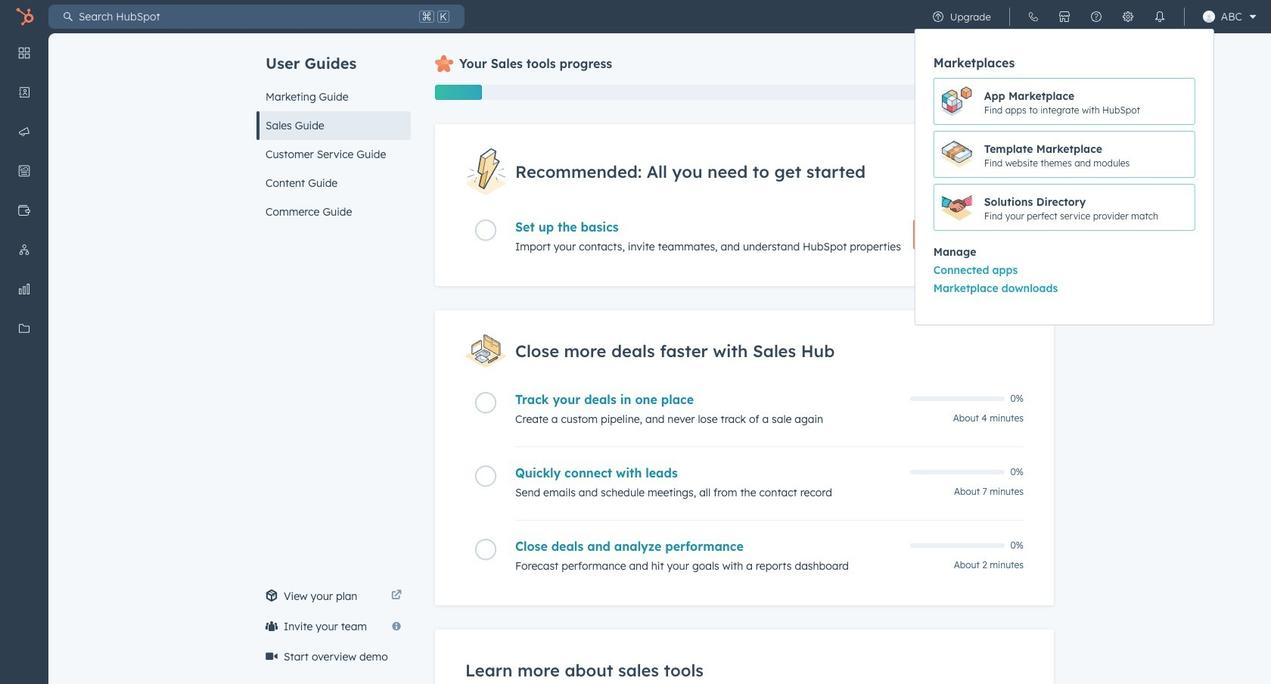 Task type: vqa. For each thing, say whether or not it's contained in the screenshot.
alert
no



Task type: describe. For each thing, give the bounding box(es) containing it.
marketplaces image
[[1058, 11, 1070, 23]]

help image
[[1090, 11, 1102, 23]]

Search HubSpot search field
[[73, 5, 416, 29]]

1 link opens in a new window image from the top
[[391, 587, 402, 605]]

2 group from the top
[[915, 261, 1214, 297]]

1 group from the top
[[915, 78, 1214, 231]]

generic name image
[[1203, 11, 1215, 23]]



Task type: locate. For each thing, give the bounding box(es) containing it.
0 vertical spatial group
[[915, 78, 1214, 231]]

progress bar
[[435, 85, 482, 100]]

group
[[915, 78, 1214, 231], [915, 261, 1214, 297]]

menu item
[[915, 5, 1214, 325], [915, 261, 1214, 279], [915, 279, 1214, 297]]

notifications image
[[1154, 11, 1166, 23]]

settings image
[[1122, 11, 1134, 23]]

2 link opens in a new window image from the top
[[391, 590, 402, 602]]

1 vertical spatial group
[[915, 261, 1214, 297]]

user guides element
[[257, 33, 411, 226]]

link opens in a new window image
[[391, 587, 402, 605], [391, 590, 402, 602]]

menu
[[915, 0, 1262, 325], [915, 29, 1214, 325], [0, 33, 48, 646]]



